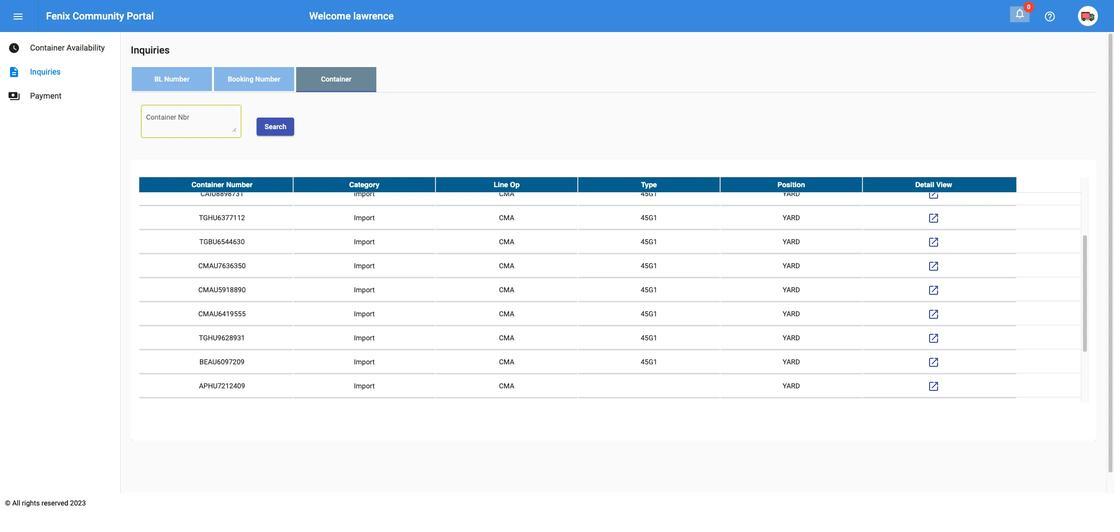 Task type: describe. For each thing, give the bounding box(es) containing it.
©
[[5, 500, 11, 508]]

cmau7636350
[[198, 262, 246, 270]]

no color image for help_outline popup button
[[1044, 11, 1056, 23]]

45g1 for cmau5918890
[[641, 286, 658, 294]]

container availability
[[30, 43, 105, 53]]

open_in_new button for cmau6419555
[[924, 304, 944, 324]]

container for container number
[[191, 181, 224, 189]]

no color image for caiu8898731
[[928, 189, 940, 201]]

open_in_new for cmau5918890
[[928, 285, 940, 297]]

fenix community portal
[[46, 10, 154, 22]]

open_in_new button for cmau7636350
[[924, 256, 944, 276]]

yard for beau6097209
[[783, 358, 800, 366]]

tghu6377112
[[199, 214, 245, 222]]

detail
[[916, 181, 935, 189]]

cmau6419555
[[198, 310, 246, 318]]

no color image for aphu7212409
[[928, 381, 940, 393]]

cma for tgbu6544630
[[499, 238, 515, 246]]

45g1 for caiu8898731
[[641, 190, 658, 198]]

tghu9628931
[[199, 334, 245, 342]]

menu
[[12, 11, 24, 23]]

yard for cmau7636350
[[783, 262, 800, 270]]

no color image for the open_in_new button for cmau6419555
[[928, 309, 940, 321]]

no color image containing payments
[[8, 90, 20, 102]]

booking number
[[228, 75, 281, 83]]

cma for tghu9628931
[[499, 334, 515, 342]]

45g1 for cmau6419555
[[641, 310, 658, 318]]

open_in_new for tghu6377112
[[928, 213, 940, 225]]

import for caiu8898731
[[354, 190, 375, 198]]

6 open_in_new row from the top
[[139, 302, 1081, 327]]

9 open_in_new row from the top
[[139, 374, 1081, 399]]

payment
[[30, 91, 62, 101]]

cmau5918890
[[198, 286, 246, 294]]

no color image for the open_in_new button for tgbu6544630
[[928, 237, 940, 249]]

container number
[[191, 181, 253, 189]]

position
[[778, 181, 805, 189]]

cma for tghu6377112
[[499, 214, 515, 222]]

cma for caiu8898731
[[499, 190, 515, 198]]

no color image for beau6097209
[[928, 357, 940, 369]]

op
[[510, 181, 520, 189]]

availability
[[67, 43, 105, 53]]

yard for tghu6377112
[[783, 214, 800, 222]]

position column header
[[720, 177, 863, 192]]

menu button
[[8, 6, 28, 26]]

help_outline
[[1044, 11, 1056, 23]]

open_in_new button for beau6097209
[[924, 352, 944, 372]]

8 open_in_new row from the top
[[139, 350, 1081, 375]]

row containing container number
[[139, 177, 1081, 193]]

import for tghu9628931
[[354, 334, 375, 342]]

open_in_new for cmau6419555
[[928, 309, 940, 321]]

2 open_in_new row from the top
[[139, 205, 1081, 231]]

lawrence
[[353, 10, 394, 22]]

import for tgbu6544630
[[354, 238, 375, 246]]

open_in_new for tghu9628931
[[928, 333, 940, 345]]

type
[[641, 181, 657, 189]]

1 row from the top
[[139, 157, 1081, 182]]

45g1 for beau6097209
[[641, 358, 658, 366]]

navigation containing watch_later
[[0, 32, 120, 108]]

cma for cmau6419555
[[499, 310, 515, 318]]

import for tghu6377112
[[354, 214, 375, 222]]

open_in_new button for cmau5918890
[[924, 280, 944, 300]]

help_outline button
[[1040, 6, 1060, 26]]

bl number
[[154, 75, 190, 83]]

caiu8898731
[[200, 190, 244, 198]]

category column header
[[293, 177, 436, 192]]

payments
[[8, 90, 20, 102]]

no color image containing watch_later
[[8, 42, 20, 54]]

bl
[[154, 75, 163, 83]]

cma for cmau7636350
[[499, 262, 515, 270]]

community
[[73, 10, 124, 22]]

45g1 for tghu9628931
[[641, 334, 658, 342]]

yard for caiu8898731
[[783, 190, 800, 198]]

no color image for the open_in_new button associated with tghu6377112
[[928, 213, 940, 225]]

yard for tgbu6544630
[[783, 238, 800, 246]]

yard for aphu7212409
[[783, 382, 800, 390]]

type column header
[[578, 177, 720, 192]]

7 open_in_new row from the top
[[139, 326, 1081, 351]]

watch_later
[[8, 42, 20, 54]]

open_in_new button for tghu9628931
[[924, 328, 944, 348]]



Task type: locate. For each thing, give the bounding box(es) containing it.
8 cma from the top
[[499, 358, 515, 366]]

container
[[30, 43, 65, 53], [321, 75, 352, 83], [191, 181, 224, 189]]

1 horizontal spatial container
[[191, 181, 224, 189]]

3 45g1 from the top
[[641, 238, 658, 246]]

grid
[[139, 157, 1089, 423]]

detail view column header
[[863, 177, 1017, 192]]

4 import from the top
[[354, 262, 375, 270]]

1 vertical spatial inquiries
[[30, 67, 61, 77]]

container for container availability
[[30, 43, 65, 53]]

4 cma from the top
[[499, 262, 515, 270]]

4 yard from the top
[[783, 262, 800, 270]]

0 horizontal spatial inquiries
[[30, 67, 61, 77]]

no color image for tghu9628931
[[928, 333, 940, 345]]

no color image
[[928, 189, 940, 201], [928, 261, 940, 273], [928, 285, 940, 297], [928, 333, 940, 345], [928, 357, 940, 369], [928, 381, 940, 393]]

import for cmau7636350
[[354, 262, 375, 270]]

1 open_in_new button from the top
[[924, 184, 944, 204]]

cma for cmau5918890
[[499, 286, 515, 294]]

45g1 for tgbu6544630
[[641, 238, 658, 246]]

6 cma from the top
[[499, 310, 515, 318]]

tgbu6544630
[[199, 238, 245, 246]]

open_in_new button for tghu6377112
[[924, 208, 944, 228]]

detail view
[[916, 181, 953, 189]]

view
[[937, 181, 953, 189]]

number for container number
[[226, 181, 253, 189]]

open_in_new button for tgbu6544630
[[924, 232, 944, 252]]

4 no color image from the top
[[928, 333, 940, 345]]

reserved
[[42, 500, 68, 508]]

notifications_none button
[[1010, 6, 1030, 23]]

rights
[[22, 500, 40, 508]]

1 vertical spatial container
[[321, 75, 352, 83]]

2 45g1 from the top
[[641, 214, 658, 222]]

2 yard from the top
[[783, 214, 800, 222]]

5 open_in_new row from the top
[[139, 278, 1081, 303]]

number right booking
[[255, 75, 281, 83]]

search button
[[257, 118, 295, 136]]

1 import from the top
[[354, 190, 375, 198]]

5 open_in_new from the top
[[928, 285, 940, 297]]

3 no color image from the top
[[928, 285, 940, 297]]

7 open_in_new button from the top
[[924, 328, 944, 348]]

6 open_in_new button from the top
[[924, 304, 944, 324]]

notifications_none
[[1014, 8, 1026, 20]]

None text field
[[146, 114, 236, 132]]

2 vertical spatial container
[[191, 181, 224, 189]]

no color image for notifications_none popup button
[[1014, 8, 1026, 20]]

4 open_in_new button from the top
[[924, 256, 944, 276]]

container inside container number column header
[[191, 181, 224, 189]]

9 yard from the top
[[783, 382, 800, 390]]

6 import from the top
[[354, 310, 375, 318]]

row
[[139, 157, 1081, 182], [139, 177, 1081, 193], [139, 398, 1081, 423]]

no color image inside menu button
[[12, 11, 24, 23]]

welcome lawrence
[[309, 10, 394, 22]]

7 yard from the top
[[783, 334, 800, 342]]

yard for tghu9628931
[[783, 334, 800, 342]]

open_in_new for beau6097209
[[928, 357, 940, 369]]

no color image containing help_outline
[[1044, 11, 1056, 23]]

beau6097209
[[200, 358, 245, 366]]

2 horizontal spatial number
[[255, 75, 281, 83]]

8 import from the top
[[354, 358, 375, 366]]

inquiries
[[131, 44, 170, 56], [30, 67, 61, 77]]

8 open_in_new button from the top
[[924, 352, 944, 372]]

welcome
[[309, 10, 351, 22]]

7 cma from the top
[[499, 334, 515, 342]]

45g1
[[641, 190, 658, 198], [641, 214, 658, 222], [641, 238, 658, 246], [641, 262, 658, 270], [641, 286, 658, 294], [641, 310, 658, 318], [641, 334, 658, 342], [641, 358, 658, 366]]

open_in_new
[[928, 189, 940, 201], [928, 213, 940, 225], [928, 237, 940, 249], [928, 261, 940, 273], [928, 285, 940, 297], [928, 309, 940, 321], [928, 333, 940, 345], [928, 357, 940, 369], [928, 381, 940, 393]]

2 no color image from the top
[[928, 261, 940, 273]]

1 no color image from the top
[[928, 189, 940, 201]]

7 import from the top
[[354, 334, 375, 342]]

fenix
[[46, 10, 70, 22]]

3 open_in_new from the top
[[928, 237, 940, 249]]

9 open_in_new from the top
[[928, 381, 940, 393]]

4 open_in_new from the top
[[928, 261, 940, 273]]

no color image inside notifications_none popup button
[[1014, 8, 1026, 20]]

open_in_new button for caiu8898731
[[924, 184, 944, 204]]

aphu7212409
[[199, 382, 245, 390]]

open_in_new for tgbu6544630
[[928, 237, 940, 249]]

2 horizontal spatial container
[[321, 75, 352, 83]]

7 open_in_new from the top
[[928, 333, 940, 345]]

3 cma from the top
[[499, 238, 515, 246]]

portal
[[127, 10, 154, 22]]

open_in_new row
[[139, 181, 1081, 206], [139, 205, 1081, 231], [139, 230, 1081, 255], [139, 254, 1081, 279], [139, 278, 1081, 303], [139, 302, 1081, 327], [139, 326, 1081, 351], [139, 350, 1081, 375], [139, 374, 1081, 399]]

yard for cmau5918890
[[783, 286, 800, 294]]

container for container
[[321, 75, 352, 83]]

booking
[[228, 75, 254, 83]]

2 open_in_new button from the top
[[924, 208, 944, 228]]

no color image containing menu
[[12, 11, 24, 23]]

navigation
[[0, 32, 120, 108]]

number for booking number
[[255, 75, 281, 83]]

number for bl number
[[164, 75, 190, 83]]

import for beau6097209
[[354, 358, 375, 366]]

9 cma from the top
[[499, 382, 515, 390]]

45g1 for cmau7636350
[[641, 262, 658, 270]]

number inside column header
[[226, 181, 253, 189]]

5 import from the top
[[354, 286, 375, 294]]

6 45g1 from the top
[[641, 310, 658, 318]]

open_in_new for caiu8898731
[[928, 189, 940, 201]]

no color image containing notifications_none
[[1014, 8, 1026, 20]]

number
[[164, 75, 190, 83], [255, 75, 281, 83], [226, 181, 253, 189]]

1 open_in_new from the top
[[928, 189, 940, 201]]

© all rights reserved 2023
[[5, 500, 86, 508]]

import for cmau6419555
[[354, 310, 375, 318]]

booking number tab panel
[[131, 93, 1097, 441]]

inquiries up the bl
[[131, 44, 170, 56]]

cma for aphu7212409
[[499, 382, 515, 390]]

5 no color image from the top
[[928, 357, 940, 369]]

line op column header
[[436, 177, 578, 192]]

0 horizontal spatial container
[[30, 43, 65, 53]]

all
[[12, 500, 20, 508]]

5 cma from the top
[[499, 286, 515, 294]]

category
[[349, 181, 380, 189]]

1 cma from the top
[[499, 190, 515, 198]]

9 import from the top
[[354, 382, 375, 390]]

1 horizontal spatial inquiries
[[131, 44, 170, 56]]

line
[[494, 181, 508, 189]]

no color image for menu button
[[12, 11, 24, 23]]

no color image for cmau7636350
[[928, 261, 940, 273]]

9 open_in_new button from the top
[[924, 376, 944, 396]]

open_in_new button
[[924, 184, 944, 204], [924, 208, 944, 228], [924, 232, 944, 252], [924, 256, 944, 276], [924, 280, 944, 300], [924, 304, 944, 324], [924, 328, 944, 348], [924, 352, 944, 372], [924, 376, 944, 396]]

no color image
[[1014, 8, 1026, 20], [12, 11, 24, 23], [1044, 11, 1056, 23], [8, 42, 20, 54], [8, 66, 20, 78], [8, 90, 20, 102], [928, 213, 940, 225], [928, 237, 940, 249], [928, 309, 940, 321]]

3 yard from the top
[[783, 238, 800, 246]]

no color image for cmau5918890
[[928, 285, 940, 297]]

7 45g1 from the top
[[641, 334, 658, 342]]

2 row from the top
[[139, 177, 1081, 193]]

cell
[[139, 157, 293, 182], [293, 157, 436, 182], [436, 157, 578, 182], [578, 157, 720, 182], [720, 157, 863, 182], [578, 374, 720, 399], [139, 398, 293, 423], [293, 398, 436, 423], [436, 398, 578, 423], [578, 398, 720, 423], [720, 398, 863, 423], [863, 398, 1017, 423]]

3 row from the top
[[139, 398, 1081, 423]]

bl number tab panel
[[131, 93, 1097, 441]]

line op
[[494, 181, 520, 189]]

4 45g1 from the top
[[641, 262, 658, 270]]

2 open_in_new from the top
[[928, 213, 940, 225]]

search
[[265, 123, 286, 131]]

3 open_in_new button from the top
[[924, 232, 944, 252]]

container number column header
[[139, 177, 293, 192]]

inquiries up payment
[[30, 67, 61, 77]]

cma for beau6097209
[[499, 358, 515, 366]]

1 open_in_new row from the top
[[139, 181, 1081, 206]]

1 horizontal spatial number
[[226, 181, 253, 189]]

2023
[[70, 500, 86, 508]]

import
[[354, 190, 375, 198], [354, 214, 375, 222], [354, 238, 375, 246], [354, 262, 375, 270], [354, 286, 375, 294], [354, 310, 375, 318], [354, 334, 375, 342], [354, 358, 375, 366], [354, 382, 375, 390]]

description
[[8, 66, 20, 78]]

import for aphu7212409
[[354, 382, 375, 390]]

open_in_new for aphu7212409
[[928, 381, 940, 393]]

2 import from the top
[[354, 214, 375, 222]]

6 no color image from the top
[[928, 381, 940, 393]]

number right the bl
[[164, 75, 190, 83]]

2 cma from the top
[[499, 214, 515, 222]]

import for cmau5918890
[[354, 286, 375, 294]]

3 import from the top
[[354, 238, 375, 246]]

0 vertical spatial container
[[30, 43, 65, 53]]

0 horizontal spatial number
[[164, 75, 190, 83]]

no color image inside help_outline popup button
[[1044, 11, 1056, 23]]

0 vertical spatial inquiries
[[131, 44, 170, 56]]

1 yard from the top
[[783, 190, 800, 198]]

45g1 for tghu6377112
[[641, 214, 658, 222]]

5 yard from the top
[[783, 286, 800, 294]]

5 open_in_new button from the top
[[924, 280, 944, 300]]

3 open_in_new row from the top
[[139, 230, 1081, 255]]

open_in_new for cmau7636350
[[928, 261, 940, 273]]

8 yard from the top
[[783, 358, 800, 366]]

number up caiu8898731
[[226, 181, 253, 189]]

yard
[[783, 190, 800, 198], [783, 214, 800, 222], [783, 238, 800, 246], [783, 262, 800, 270], [783, 286, 800, 294], [783, 310, 800, 318], [783, 334, 800, 342], [783, 358, 800, 366], [783, 382, 800, 390]]

no color image containing description
[[8, 66, 20, 78]]

6 open_in_new from the top
[[928, 309, 940, 321]]

8 45g1 from the top
[[641, 358, 658, 366]]

1 45g1 from the top
[[641, 190, 658, 198]]

yard for cmau6419555
[[783, 310, 800, 318]]

5 45g1 from the top
[[641, 286, 658, 294]]

cma
[[499, 190, 515, 198], [499, 214, 515, 222], [499, 238, 515, 246], [499, 262, 515, 270], [499, 286, 515, 294], [499, 310, 515, 318], [499, 334, 515, 342], [499, 358, 515, 366], [499, 382, 515, 390]]

open_in_new button for aphu7212409
[[924, 376, 944, 396]]

8 open_in_new from the top
[[928, 357, 940, 369]]

grid containing open_in_new
[[139, 157, 1089, 423]]

4 open_in_new row from the top
[[139, 254, 1081, 279]]

6 yard from the top
[[783, 310, 800, 318]]



Task type: vqa. For each thing, say whether or not it's contained in the screenshot.
seventh column header
no



